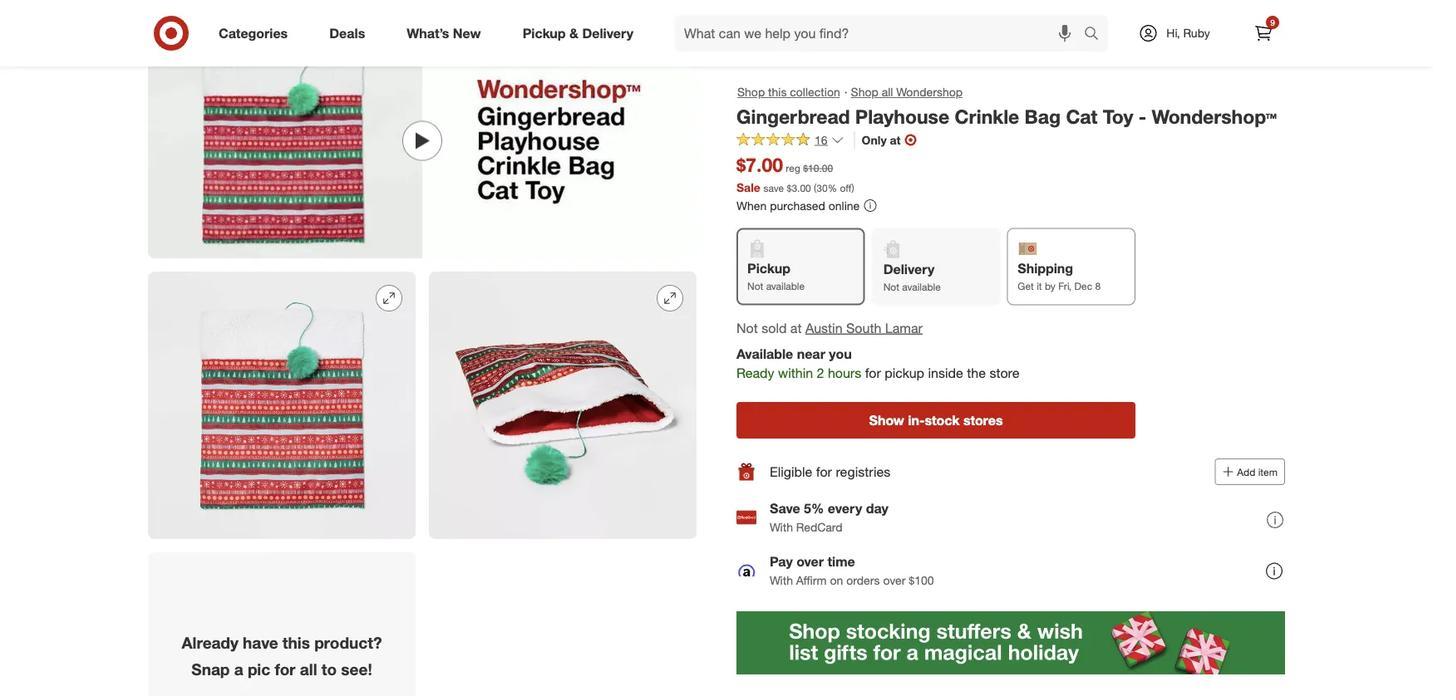 Task type: locate. For each thing, give the bounding box(es) containing it.
all left to
[[300, 660, 317, 680]]

What can we help you find? suggestions appear below search field
[[674, 15, 1089, 52]]

with down pay
[[770, 574, 793, 588]]

%
[[828, 182, 837, 194]]

0 vertical spatial with
[[770, 520, 793, 535]]

0 horizontal spatial this
[[283, 634, 310, 653]]

2 with from the top
[[770, 574, 793, 588]]

for right hours
[[865, 365, 881, 381]]

1 vertical spatial delivery
[[884, 261, 935, 278]]

for for available near you
[[865, 365, 881, 381]]

pickup
[[523, 25, 566, 41], [748, 261, 791, 277]]

9
[[1271, 17, 1275, 27]]

gingerbread playhouse crinkle bag cat toy - wondershop™
[[737, 105, 1277, 128]]

30
[[817, 182, 828, 194]]

at right only
[[890, 133, 901, 147]]

shop this collection link
[[737, 83, 841, 101]]

eligible for registries
[[770, 464, 891, 480]]

near
[[797, 346, 826, 362]]

pickup & delivery link
[[509, 15, 654, 52]]

not inside pickup not available
[[748, 280, 764, 292]]

this right have
[[283, 634, 310, 653]]

delivery up lamar
[[884, 261, 935, 278]]

for right eligible
[[816, 464, 832, 480]]

0 vertical spatial all
[[882, 85, 893, 99]]

0 horizontal spatial at
[[791, 320, 802, 336]]

bag
[[1025, 105, 1061, 128]]

8
[[1096, 280, 1101, 292]]

not up lamar
[[884, 281, 900, 293]]

16 link
[[737, 132, 844, 151]]

over up affirm
[[797, 554, 824, 571]]

0 horizontal spatial for
[[275, 660, 296, 680]]

1 horizontal spatial for
[[816, 464, 832, 480]]

over
[[797, 554, 824, 571], [883, 574, 906, 588]]

shop
[[738, 85, 765, 99], [851, 85, 879, 99]]

all up playhouse
[[882, 85, 893, 99]]

2 shop from the left
[[851, 85, 879, 99]]

1 vertical spatial with
[[770, 574, 793, 588]]

pickup inside pickup not available
[[748, 261, 791, 277]]

lamar
[[885, 320, 923, 336]]

purchased
[[770, 198, 826, 213]]

a
[[234, 660, 243, 680]]

$
[[787, 182, 792, 194]]

wondershop™
[[1152, 105, 1277, 128]]

hours
[[828, 365, 862, 381]]

by
[[1045, 280, 1056, 292]]

for right pic
[[275, 660, 296, 680]]

online
[[829, 198, 860, 213]]

over left $100
[[883, 574, 906, 588]]

shop up gingerbread
[[738, 85, 765, 99]]

not up sold
[[748, 280, 764, 292]]

save 5% every day with redcard
[[770, 501, 889, 535]]

sold
[[762, 320, 787, 336]]

1 horizontal spatial shop
[[851, 85, 879, 99]]

1 shop from the left
[[738, 85, 765, 99]]

available up lamar
[[902, 281, 941, 293]]

off
[[840, 182, 852, 194]]

shop up playhouse
[[851, 85, 879, 99]]

shop for shop all wondershop
[[851, 85, 879, 99]]

at right sold
[[791, 320, 802, 336]]

2 vertical spatial for
[[275, 660, 296, 680]]

0 vertical spatial over
[[797, 554, 824, 571]]

at
[[890, 133, 901, 147], [791, 320, 802, 336]]

with
[[770, 520, 793, 535], [770, 574, 793, 588]]

within
[[778, 365, 813, 381]]

$7.00 reg $10.00 sale save $ 3.00 ( 30 % off )
[[737, 154, 855, 195]]

not
[[748, 280, 764, 292], [884, 281, 900, 293], [737, 320, 758, 336]]

categories link
[[205, 15, 309, 52]]

0 horizontal spatial shop
[[738, 85, 765, 99]]

when purchased online
[[737, 198, 860, 213]]

shop all wondershop
[[851, 85, 963, 99]]

gingerbread playhouse crinkle bag cat toy - wondershop&#8482;, 2 of 5, play video image
[[148, 23, 697, 259]]

1 horizontal spatial pickup
[[748, 261, 791, 277]]

new
[[453, 25, 481, 41]]

0 vertical spatial at
[[890, 133, 901, 147]]

)
[[852, 182, 855, 194]]

what's new link
[[393, 15, 502, 52]]

add item button
[[1215, 459, 1286, 486]]

1 horizontal spatial at
[[890, 133, 901, 147]]

1 horizontal spatial this
[[768, 85, 787, 99]]

1 horizontal spatial delivery
[[884, 261, 935, 278]]

0 horizontal spatial available
[[766, 280, 805, 292]]

for inside available near you ready within 2 hours for pickup inside the store
[[865, 365, 881, 381]]

pickup not available
[[748, 261, 805, 292]]

deals
[[329, 25, 365, 41]]

shop for shop this collection
[[738, 85, 765, 99]]

9 link
[[1246, 15, 1282, 52]]

eligible
[[770, 464, 813, 480]]

ruby
[[1184, 26, 1210, 40]]

not inside delivery not available
[[884, 281, 900, 293]]

show in-stock stores
[[869, 413, 1003, 429]]

1 vertical spatial over
[[883, 574, 906, 588]]

1 vertical spatial pickup
[[748, 261, 791, 277]]

playhouse
[[856, 105, 950, 128]]

see!
[[341, 660, 372, 680]]

delivery
[[582, 25, 634, 41], [884, 261, 935, 278]]

this up gingerbread
[[768, 85, 787, 99]]

deals link
[[315, 15, 386, 52]]

have
[[243, 634, 278, 653]]

1 horizontal spatial over
[[883, 574, 906, 588]]

shipping get it by fri, dec 8
[[1018, 261, 1101, 292]]

toy
[[1103, 105, 1134, 128]]

pickup left &
[[523, 25, 566, 41]]

1 horizontal spatial available
[[902, 281, 941, 293]]

0 vertical spatial this
[[768, 85, 787, 99]]

0 vertical spatial pickup
[[523, 25, 566, 41]]

ready
[[737, 365, 775, 381]]

0 vertical spatial for
[[865, 365, 881, 381]]

pay
[[770, 554, 793, 571]]

$7.00
[[737, 154, 783, 177]]

available up sold
[[766, 280, 805, 292]]

available inside pickup not available
[[766, 280, 805, 292]]

not for delivery
[[884, 281, 900, 293]]

0 horizontal spatial all
[[300, 660, 317, 680]]

wondershop
[[897, 85, 963, 99]]

1 vertical spatial all
[[300, 660, 317, 680]]

1 with from the top
[[770, 520, 793, 535]]

collection
[[790, 85, 840, 99]]

available for delivery
[[902, 281, 941, 293]]

with down save
[[770, 520, 793, 535]]

2 horizontal spatial for
[[865, 365, 881, 381]]

this
[[768, 85, 787, 99], [283, 634, 310, 653]]

this inside already have this product? snap a pic for all to see!
[[283, 634, 310, 653]]

available
[[766, 280, 805, 292], [902, 281, 941, 293]]

with inside save 5% every day with redcard
[[770, 520, 793, 535]]

delivery right &
[[582, 25, 634, 41]]

0 horizontal spatial delivery
[[582, 25, 634, 41]]

for inside already have this product? snap a pic for all to see!
[[275, 660, 296, 680]]

for
[[865, 365, 881, 381], [816, 464, 832, 480], [275, 660, 296, 680]]

0 horizontal spatial pickup
[[523, 25, 566, 41]]

pickup up sold
[[748, 261, 791, 277]]

redcard
[[796, 520, 843, 535]]

available inside delivery not available
[[902, 281, 941, 293]]

1 vertical spatial this
[[283, 634, 310, 653]]



Task type: vqa. For each thing, say whether or not it's contained in the screenshot.
Brand 3 Musketeers; Crunch 'Brand'
no



Task type: describe. For each thing, give the bounding box(es) containing it.
austin
[[806, 320, 843, 336]]

save
[[764, 182, 784, 194]]

not sold at austin south lamar
[[737, 320, 923, 336]]

available for pickup
[[766, 280, 805, 292]]

hi,
[[1167, 26, 1180, 40]]

16
[[815, 133, 828, 147]]

already have this product? snap a pic for all to see!
[[182, 634, 382, 680]]

pic
[[248, 660, 270, 680]]

hi, ruby
[[1167, 26, 1210, 40]]

(
[[814, 182, 817, 194]]

for for already have this product?
[[275, 660, 296, 680]]

not for pickup
[[748, 280, 764, 292]]

time
[[828, 554, 855, 571]]

0 horizontal spatial over
[[797, 554, 824, 571]]

advertisement region
[[737, 612, 1286, 697]]

austin south lamar button
[[806, 319, 923, 338]]

pickup for not
[[748, 261, 791, 277]]

every
[[828, 501, 862, 517]]

delivery inside delivery not available
[[884, 261, 935, 278]]

not left sold
[[737, 320, 758, 336]]

store
[[990, 365, 1020, 381]]

add
[[1238, 466, 1256, 479]]

it
[[1037, 280, 1042, 292]]

gingerbread
[[737, 105, 850, 128]]

search button
[[1077, 15, 1117, 55]]

product?
[[314, 634, 382, 653]]

shop this collection
[[738, 85, 840, 99]]

with inside the pay over time with affirm on orders over $100
[[770, 574, 793, 588]]

what's new
[[407, 25, 481, 41]]

fri,
[[1059, 280, 1072, 292]]

add item
[[1238, 466, 1278, 479]]

crinkle
[[955, 105, 1020, 128]]

inside
[[928, 365, 964, 381]]

2
[[817, 365, 824, 381]]

pickup
[[885, 365, 925, 381]]

day
[[866, 501, 889, 517]]

3.00
[[792, 182, 811, 194]]

cat
[[1066, 105, 1098, 128]]

categories
[[219, 25, 288, 41]]

orders
[[847, 574, 880, 588]]

search
[[1077, 27, 1117, 43]]

save
[[770, 501, 801, 517]]

get
[[1018, 280, 1034, 292]]

1 vertical spatial for
[[816, 464, 832, 480]]

the
[[967, 365, 986, 381]]

0 vertical spatial delivery
[[582, 25, 634, 41]]

1 horizontal spatial all
[[882, 85, 893, 99]]

only at
[[862, 133, 901, 147]]

-
[[1139, 105, 1147, 128]]

registries
[[836, 464, 891, 480]]

&
[[570, 25, 579, 41]]

when
[[737, 198, 767, 213]]

gingerbread playhouse crinkle bag cat toy - wondershop&#8482;, 4 of 5 image
[[429, 272, 697, 540]]

already
[[182, 634, 238, 653]]

only
[[862, 133, 887, 147]]

gingerbread playhouse crinkle bag cat toy - wondershop&#8482;, 3 of 5 image
[[148, 272, 416, 540]]

reg
[[786, 162, 801, 175]]

$100
[[909, 574, 934, 588]]

$10.00
[[803, 162, 833, 175]]

to
[[322, 660, 337, 680]]

you
[[829, 346, 852, 362]]

pay over time with affirm on orders over $100
[[770, 554, 934, 588]]

shipping
[[1018, 261, 1074, 277]]

item
[[1259, 466, 1278, 479]]

snap
[[192, 660, 230, 680]]

5%
[[804, 501, 824, 517]]

pickup for &
[[523, 25, 566, 41]]

on
[[830, 574, 843, 588]]

stock
[[925, 413, 960, 429]]

this inside 'shop this collection' link
[[768, 85, 787, 99]]

in-
[[908, 413, 925, 429]]

south
[[846, 320, 882, 336]]

show
[[869, 413, 905, 429]]

available
[[737, 346, 794, 362]]

1 vertical spatial at
[[791, 320, 802, 336]]

what's
[[407, 25, 449, 41]]

show in-stock stores button
[[737, 403, 1136, 439]]

all inside already have this product? snap a pic for all to see!
[[300, 660, 317, 680]]

dec
[[1075, 280, 1093, 292]]

affirm
[[796, 574, 827, 588]]

delivery not available
[[884, 261, 941, 293]]

stores
[[964, 413, 1003, 429]]

pickup & delivery
[[523, 25, 634, 41]]



